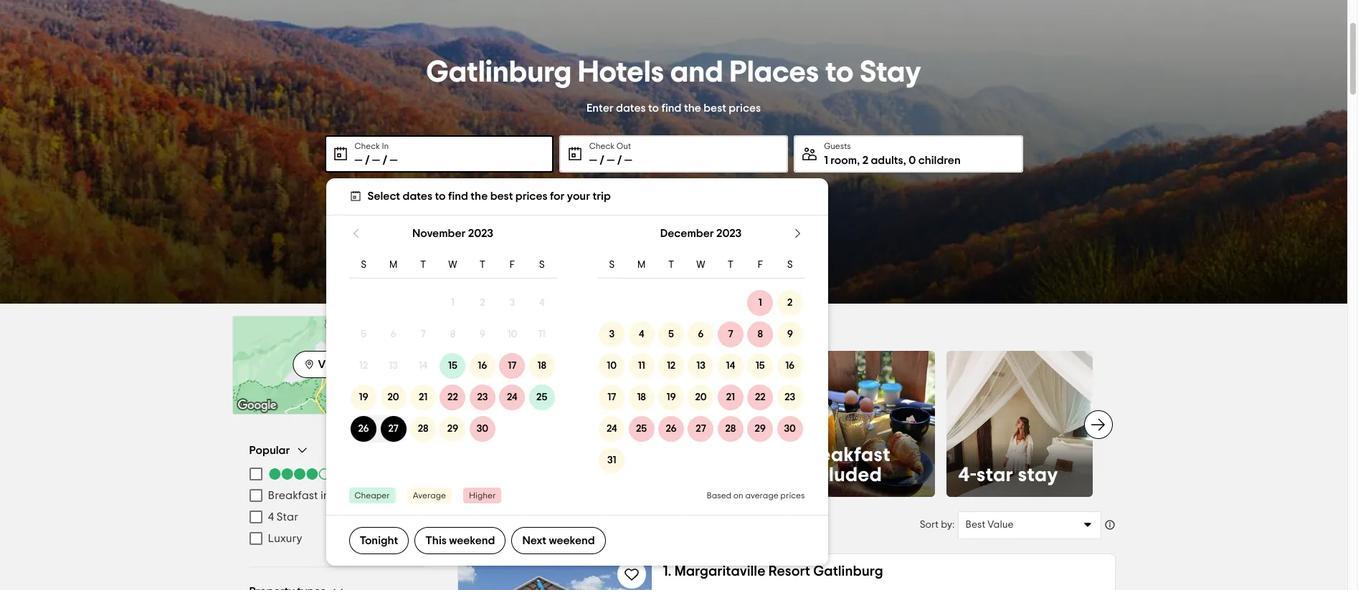 Task type: describe. For each thing, give the bounding box(es) containing it.
by:
[[941, 520, 955, 530]]

traveler rating: very good
[[643, 426, 753, 486]]

november
[[412, 228, 466, 239]]

2 horizontal spatial prices
[[781, 492, 805, 501]]

4 s from the left
[[787, 260, 793, 270]]

best value
[[966, 520, 1014, 530]]

7 inside november 2023 grid
[[421, 330, 426, 340]]

19 inside november 2023 grid
[[359, 393, 368, 403]]

places
[[730, 57, 819, 87]]

25 inside november 2023 grid
[[537, 393, 547, 403]]

enter dates to find the best prices
[[587, 102, 761, 114]]

for
[[550, 190, 565, 202]]

value
[[988, 520, 1014, 530]]

dates for select
[[403, 190, 432, 202]]

best for select dates to find the best prices for your trip
[[490, 190, 513, 202]]

11 inside december 2023 grid
[[638, 362, 645, 372]]

2 s from the left
[[539, 260, 545, 270]]

1 horizontal spatial breakfast included
[[801, 446, 891, 486]]

next weekend
[[522, 536, 595, 548]]

30 inside november 2023 grid
[[477, 425, 488, 435]]

1 / from the left
[[365, 155, 370, 166]]

kid-
[[486, 466, 522, 486]]

check for check in — / — / —
[[355, 142, 380, 150]]

5 inside december 2023 grid
[[668, 330, 674, 340]]

row containing 5
[[349, 319, 557, 351]]

22 inside november 2023 grid
[[448, 393, 458, 403]]

10 inside december 2023 grid
[[607, 362, 617, 372]]

sort
[[920, 520, 939, 530]]

out
[[617, 142, 631, 150]]

15 inside december 2023 grid
[[756, 362, 765, 372]]

dates for enter
[[616, 102, 646, 114]]

tonight button
[[349, 528, 409, 555]]

room
[[831, 155, 857, 166]]

0
[[909, 155, 916, 166]]

22 inside december 2023 grid
[[755, 393, 766, 403]]

row group for november
[[349, 288, 557, 446]]

view map button
[[293, 351, 379, 378]]

popular for popular
[[249, 445, 290, 456]]

19 inside december 2023 grid
[[667, 393, 676, 403]]

1 — from the left
[[355, 155, 363, 166]]

check out — / — / —
[[589, 142, 632, 166]]

tonight
[[360, 536, 398, 548]]

rating:
[[643, 446, 705, 466]]

guests
[[824, 142, 851, 150]]

popular hotels in gatlinburg right now
[[474, 318, 767, 335]]

4 t from the left
[[728, 260, 734, 270]]

map
[[345, 359, 368, 371]]

w for december
[[697, 260, 705, 270]]

147 properties in gatlinburg
[[457, 519, 601, 530]]

menu containing breakfast included
[[249, 464, 423, 550]]

20 inside grid
[[695, 393, 707, 403]]

included inside menu
[[321, 491, 367, 502]]

to for enter dates to find the best prices
[[648, 102, 659, 114]]

4 / from the left
[[617, 155, 622, 166]]

4 inside november 2023 grid
[[539, 299, 545, 309]]

the for enter
[[684, 102, 701, 114]]

prices for select dates to find the best prices for your trip
[[516, 190, 548, 202]]

december 2023 grid
[[597, 216, 805, 477]]

1 inside guests 1 room , 2 adults , 0 children
[[824, 155, 828, 166]]

margaritaville
[[675, 565, 766, 579]]

29 inside november 2023 grid
[[447, 425, 458, 435]]

2023 for november 2023
[[468, 228, 493, 239]]

1 horizontal spatial included
[[801, 466, 882, 486]]

gatlinburg hotels and places to stay
[[426, 57, 921, 87]]

28 inside november 2023 grid
[[418, 425, 429, 435]]

kid-friendly
[[486, 466, 595, 486]]

21 inside december 2023 grid
[[726, 393, 735, 403]]

view
[[318, 359, 343, 371]]

1. margaritaville resort gatlinburg
[[663, 565, 883, 579]]

weekend for this weekend
[[449, 536, 495, 548]]

row containing 19
[[349, 383, 557, 414]]

this weekend
[[426, 536, 495, 548]]

gatlinburg for 1. margaritaville resort gatlinburg
[[814, 565, 883, 579]]

w for november
[[448, 260, 457, 270]]

stay
[[1018, 466, 1059, 486]]

3 inside grid
[[609, 330, 615, 340]]

4-star stay
[[958, 466, 1059, 486]]

25 inside december 2023 grid
[[636, 425, 647, 435]]

select dates to find the best prices for your trip
[[368, 190, 611, 202]]

gatlinburg for 147 properties in gatlinburg
[[544, 519, 601, 530]]

6 inside november 2023 grid
[[391, 330, 396, 340]]

9 inside december 2023 grid
[[787, 330, 793, 340]]

2 / from the left
[[383, 155, 387, 166]]

good
[[643, 466, 692, 486]]

traveler
[[643, 426, 721, 446]]

2 , from the left
[[903, 155, 906, 166]]

hotels
[[578, 57, 664, 87]]

properties
[[476, 519, 530, 530]]

enter
[[587, 102, 614, 114]]

17 inside december 2023 grid
[[608, 393, 616, 403]]

view map
[[318, 359, 368, 371]]

row containing 12
[[349, 351, 557, 383]]

to for select dates to find the best prices for your trip
[[435, 190, 446, 202]]

8 inside december 2023 grid
[[758, 330, 763, 340]]

select
[[368, 190, 400, 202]]

and
[[670, 57, 723, 87]]

1 s from the left
[[361, 260, 367, 270]]

trip
[[593, 190, 611, 202]]

27 inside november 2023 grid
[[388, 425, 399, 435]]

3 s from the left
[[609, 260, 615, 270]]

traveler rating: very good link
[[632, 351, 778, 497]]

13 inside november 2023 grid
[[389, 362, 398, 372]]

best value button
[[958, 512, 1101, 540]]

6 — from the left
[[625, 155, 632, 166]]

right
[[695, 318, 731, 335]]

12 inside december 2023 grid
[[667, 362, 676, 372]]

28 inside december 2023 grid
[[725, 425, 736, 435]]

31
[[607, 456, 616, 467]]

1 for december 2023
[[759, 299, 762, 309]]

29 inside december 2023 grid
[[755, 425, 766, 435]]

find for enter
[[662, 102, 682, 114]]



Task type: vqa. For each thing, say whether or not it's contained in the screenshot.
right
yes



Task type: locate. For each thing, give the bounding box(es) containing it.
2 26 from the left
[[666, 425, 677, 435]]

1 horizontal spatial dates
[[616, 102, 646, 114]]

1 8 from the left
[[450, 330, 456, 340]]

19 up traveler
[[667, 393, 676, 403]]

0 horizontal spatial w
[[448, 260, 457, 270]]

t down december
[[668, 260, 674, 270]]

2 inside grid
[[480, 299, 485, 309]]

27 up 'cheaper'
[[388, 425, 399, 435]]

2 w from the left
[[697, 260, 705, 270]]

gatlinburg
[[426, 57, 572, 87], [607, 318, 691, 335], [544, 519, 601, 530], [814, 565, 883, 579]]

0 horizontal spatial 19
[[359, 393, 368, 403]]

find up "november 2023"
[[448, 190, 468, 202]]

28 up very
[[725, 425, 736, 435]]

0 horizontal spatial 14
[[419, 362, 428, 372]]

1 horizontal spatial weekend
[[549, 536, 595, 548]]

26 inside november 2023 grid
[[358, 425, 369, 435]]

dates
[[616, 102, 646, 114], [403, 190, 432, 202]]

on
[[734, 492, 744, 501]]

w inside december 2023 grid
[[697, 260, 705, 270]]

children
[[918, 155, 961, 166]]

23 inside grid
[[785, 393, 796, 403]]

25
[[537, 393, 547, 403], [636, 425, 647, 435]]

w down the december 2023 on the top of page
[[697, 260, 705, 270]]

2 13 from the left
[[697, 362, 706, 372]]

0 vertical spatial 25
[[537, 393, 547, 403]]

2 22 from the left
[[755, 393, 766, 403]]

weekend inside button
[[549, 536, 595, 548]]

row containing 3
[[597, 319, 805, 351]]

0 horizontal spatial 10
[[507, 330, 517, 340]]

27 inside december 2023 grid
[[696, 425, 706, 435]]

16 inside november 2023 grid
[[478, 362, 487, 372]]

1 vertical spatial included
[[321, 491, 367, 502]]

sort by:
[[920, 520, 955, 530]]

in
[[590, 318, 604, 335], [533, 519, 542, 530]]

2023 right december
[[717, 228, 742, 239]]

0 horizontal spatial m
[[389, 260, 398, 270]]

23 inside grid
[[477, 393, 488, 403]]

1 , from the left
[[857, 155, 860, 166]]

1 horizontal spatial 27
[[696, 425, 706, 435]]

row group for december
[[597, 288, 805, 477]]

1 left room
[[824, 155, 828, 166]]

1 horizontal spatial 10
[[607, 362, 617, 372]]

17 inside november 2023 grid
[[508, 362, 517, 372]]

1 vertical spatial 10
[[607, 362, 617, 372]]

1 vertical spatial in
[[533, 519, 542, 530]]

next month image
[[791, 226, 805, 241]]

0 horizontal spatial row group
[[349, 288, 557, 446]]

1 w from the left
[[448, 260, 457, 270]]

group containing popular
[[249, 444, 423, 550]]

2 vertical spatial prices
[[781, 492, 805, 501]]

1 19 from the left
[[359, 393, 368, 403]]

10 down popular hotels in gatlinburg right now
[[607, 362, 617, 372]]

13 inside december 2023 grid
[[697, 362, 706, 372]]

row containing 17
[[597, 383, 805, 414]]

11
[[538, 330, 546, 340], [638, 362, 645, 372]]

m for november 2023
[[389, 260, 398, 270]]

0 horizontal spatial 26
[[358, 425, 369, 435]]

/ down in
[[383, 155, 387, 166]]

21 inside november 2023 grid
[[419, 393, 428, 403]]

0 horizontal spatial 4
[[268, 512, 274, 524]]

2 row group from the left
[[597, 288, 805, 477]]

18 inside december 2023 grid
[[637, 393, 646, 403]]

1 m from the left
[[389, 260, 398, 270]]

2 9 from the left
[[787, 330, 793, 340]]

check for check out — / — / —
[[589, 142, 615, 150]]

27
[[388, 425, 399, 435], [696, 425, 706, 435]]

0 horizontal spatial 18
[[538, 362, 546, 372]]

w
[[448, 260, 457, 270], [697, 260, 705, 270]]

1 26 from the left
[[358, 425, 369, 435]]

1 horizontal spatial m
[[637, 260, 646, 270]]

1 row group from the left
[[349, 288, 557, 446]]

breakfast
[[801, 446, 891, 466], [268, 491, 318, 502]]

1 up now
[[759, 299, 762, 309]]

2 15 from the left
[[756, 362, 765, 372]]

gatlinburg for popular hotels in gatlinburg right now
[[607, 318, 691, 335]]

in
[[382, 142, 389, 150]]

0 horizontal spatial 21
[[419, 393, 428, 403]]

row containing 10
[[597, 351, 805, 383]]

0 horizontal spatial find
[[448, 190, 468, 202]]

14 inside november 2023 grid
[[419, 362, 428, 372]]

menu
[[249, 464, 423, 550]]

1 horizontal spatial 21
[[726, 393, 735, 403]]

13 down right
[[697, 362, 706, 372]]

check
[[355, 142, 380, 150], [589, 142, 615, 150]]

s down next month icon
[[787, 260, 793, 270]]

row containing 24
[[597, 414, 805, 446]]

1 12 from the left
[[359, 362, 368, 372]]

dates right enter
[[616, 102, 646, 114]]

prices left for
[[516, 190, 548, 202]]

1 horizontal spatial ,
[[903, 155, 906, 166]]

0 horizontal spatial 7
[[421, 330, 426, 340]]

0 horizontal spatial 13
[[389, 362, 398, 372]]

1 horizontal spatial 24
[[607, 425, 617, 435]]

in up next
[[533, 519, 542, 530]]

1 horizontal spatial to
[[648, 102, 659, 114]]

find down the gatlinburg hotels and places to stay
[[662, 102, 682, 114]]

0 horizontal spatial popular
[[249, 445, 290, 456]]

0 vertical spatial 18
[[538, 362, 546, 372]]

1 vertical spatial breakfast included
[[268, 491, 367, 502]]

16
[[478, 362, 487, 372], [785, 362, 795, 372]]

1 vertical spatial 4
[[639, 330, 644, 340]]

2 14 from the left
[[726, 362, 735, 372]]

1 vertical spatial breakfast
[[268, 491, 318, 502]]

prices right average
[[781, 492, 805, 501]]

1 27 from the left
[[388, 425, 399, 435]]

18 inside november 2023 grid
[[538, 362, 546, 372]]

november 2023
[[412, 228, 493, 239]]

14
[[419, 362, 428, 372], [726, 362, 735, 372]]

1 horizontal spatial prices
[[729, 102, 761, 114]]

in for properties
[[533, 519, 542, 530]]

147
[[457, 519, 473, 530]]

december 2023
[[660, 228, 742, 239]]

star
[[276, 512, 298, 524]]

1 horizontal spatial 3
[[609, 330, 615, 340]]

1 horizontal spatial popular
[[474, 318, 535, 335]]

next weekend button
[[512, 528, 606, 555]]

18
[[538, 362, 546, 372], [637, 393, 646, 403]]

7
[[421, 330, 426, 340], [728, 330, 733, 340]]

0 horizontal spatial 27
[[388, 425, 399, 435]]

dates right select
[[403, 190, 432, 202]]

14 right map at bottom left
[[419, 362, 428, 372]]

0 vertical spatial best
[[704, 102, 726, 114]]

2 weekend from the left
[[549, 536, 595, 548]]

/ up trip
[[600, 155, 605, 166]]

1 vertical spatial 3
[[609, 330, 615, 340]]

row
[[349, 252, 557, 279], [597, 252, 805, 279], [349, 288, 557, 319], [597, 288, 805, 319], [349, 319, 557, 351], [597, 319, 805, 351], [349, 351, 557, 383], [597, 351, 805, 383], [349, 383, 557, 414], [597, 383, 805, 414], [349, 414, 557, 446], [597, 414, 805, 446]]

1 horizontal spatial 12
[[667, 362, 676, 372]]

4 — from the left
[[589, 155, 597, 166]]

s up popular hotels in gatlinburg right now
[[609, 260, 615, 270]]

1 horizontal spatial 22
[[755, 393, 766, 403]]

21
[[419, 393, 428, 403], [726, 393, 735, 403]]

4-star stay link
[[947, 351, 1093, 497]]

1 30 from the left
[[477, 425, 488, 435]]

check left out
[[589, 142, 615, 150]]

2 21 from the left
[[726, 393, 735, 403]]

1 horizontal spatial 18
[[637, 393, 646, 403]]

5 left right
[[668, 330, 674, 340]]

to
[[826, 57, 854, 87], [648, 102, 659, 114], [435, 190, 446, 202]]

2 6 from the left
[[698, 330, 704, 340]]

0 horizontal spatial 12
[[359, 362, 368, 372]]

0 horizontal spatial ,
[[857, 155, 860, 166]]

prices
[[729, 102, 761, 114], [516, 190, 548, 202], [781, 492, 805, 501]]

27 up 'rating:'
[[696, 425, 706, 435]]

4 inside menu
[[268, 512, 274, 524]]

popular up the 4.0 of 5 bubbles image
[[249, 445, 290, 456]]

1 vertical spatial best
[[490, 190, 513, 202]]

1 horizontal spatial 9
[[787, 330, 793, 340]]

cheaper
[[355, 492, 390, 501]]

the down and
[[684, 102, 701, 114]]

0 horizontal spatial 22
[[448, 393, 458, 403]]

find for select
[[448, 190, 468, 202]]

24 inside november 2023 grid
[[507, 393, 518, 403]]

/
[[365, 155, 370, 166], [383, 155, 387, 166], [600, 155, 605, 166], [617, 155, 622, 166]]

3 / from the left
[[600, 155, 605, 166]]

m inside grid
[[637, 260, 646, 270]]

1 horizontal spatial 30
[[784, 425, 796, 435]]

prices down places
[[729, 102, 761, 114]]

3 t from the left
[[668, 260, 674, 270]]

2 for november 2023
[[480, 299, 485, 309]]

1 22 from the left
[[448, 393, 458, 403]]

1 horizontal spatial in
[[590, 318, 604, 335]]

4-
[[958, 466, 977, 486]]

higher
[[469, 492, 496, 501]]

t down the november
[[420, 260, 426, 270]]

28 up average
[[418, 425, 429, 435]]

5 inside november 2023 grid
[[361, 330, 367, 340]]

popular for popular hotels in gatlinburg right now
[[474, 318, 535, 335]]

popular left hotels
[[474, 318, 535, 335]]

2 12 from the left
[[667, 362, 676, 372]]

5 up map at bottom left
[[361, 330, 367, 340]]

0 vertical spatial 3
[[510, 299, 515, 309]]

/ down out
[[617, 155, 622, 166]]

2 19 from the left
[[667, 393, 676, 403]]

0 horizontal spatial 2023
[[468, 228, 493, 239]]

w inside november 2023 grid
[[448, 260, 457, 270]]

2023 down select dates to find the best prices for your trip
[[468, 228, 493, 239]]

1 14 from the left
[[419, 362, 428, 372]]

1 horizontal spatial 8
[[758, 330, 763, 340]]

f inside december 2023 grid
[[758, 260, 763, 270]]

1 horizontal spatial 1
[[759, 299, 762, 309]]

2 horizontal spatial 2
[[863, 155, 869, 166]]

average
[[745, 492, 779, 501]]

m up popular hotels in gatlinburg right now
[[637, 260, 646, 270]]

1 f from the left
[[509, 260, 515, 270]]

0 horizontal spatial 28
[[418, 425, 429, 435]]

2 20 from the left
[[695, 393, 707, 403]]

—
[[355, 155, 363, 166], [372, 155, 380, 166], [390, 155, 398, 166], [589, 155, 597, 166], [607, 155, 615, 166], [625, 155, 632, 166]]

2 t from the left
[[480, 260, 486, 270]]

, left adults
[[857, 155, 860, 166]]

weekend
[[449, 536, 495, 548], [549, 536, 595, 548]]

9
[[480, 330, 486, 340], [787, 330, 793, 340]]

weekend inside button
[[449, 536, 495, 548]]

group
[[249, 444, 423, 550]]

26 inside december 2023 grid
[[666, 425, 677, 435]]

2 — from the left
[[372, 155, 380, 166]]

0 horizontal spatial breakfast
[[268, 491, 318, 502]]

the for select
[[471, 190, 488, 202]]

2 23 from the left
[[785, 393, 796, 403]]

s up hotels
[[539, 260, 545, 270]]

check inside check in — / — / —
[[355, 142, 380, 150]]

1 vertical spatial 11
[[638, 362, 645, 372]]

0 horizontal spatial check
[[355, 142, 380, 150]]

1 5 from the left
[[361, 330, 367, 340]]

2023 for december 2023
[[717, 228, 742, 239]]

2 2023 from the left
[[717, 228, 742, 239]]

2 5 from the left
[[668, 330, 674, 340]]

12 right view
[[359, 362, 368, 372]]

8 inside november 2023 grid
[[450, 330, 456, 340]]

1 13 from the left
[[389, 362, 398, 372]]

16 inside december 2023 grid
[[785, 362, 795, 372]]

29
[[447, 425, 458, 435], [755, 425, 766, 435]]

this weekend button
[[415, 528, 506, 555]]

0 horizontal spatial 5
[[361, 330, 367, 340]]

18 down hotels
[[538, 362, 546, 372]]

stay
[[860, 57, 921, 87]]

1 horizontal spatial 2023
[[717, 228, 742, 239]]

1 horizontal spatial 20
[[695, 393, 707, 403]]

find
[[662, 102, 682, 114], [448, 190, 468, 202]]

2023 inside grid
[[468, 228, 493, 239]]

1 horizontal spatial 17
[[608, 393, 616, 403]]

2 29 from the left
[[755, 425, 766, 435]]

0 vertical spatial to
[[826, 57, 854, 87]]

2 7 from the left
[[728, 330, 733, 340]]

1 20 from the left
[[388, 393, 399, 403]]

5 — from the left
[[607, 155, 615, 166]]

weekend right next
[[549, 536, 595, 548]]

2 inside grid
[[788, 299, 793, 309]]

4 inside december 2023 grid
[[639, 330, 644, 340]]

18 up traveler
[[637, 393, 646, 403]]

check left in
[[355, 142, 380, 150]]

20 inside grid
[[388, 393, 399, 403]]

best down and
[[704, 102, 726, 114]]

4.0 of 5 bubbles image
[[268, 469, 331, 481]]

0 vertical spatial 4
[[539, 299, 545, 309]]

19 down map at bottom left
[[359, 393, 368, 403]]

2023 inside grid
[[717, 228, 742, 239]]

12 inside november 2023 grid
[[359, 362, 368, 372]]

f for december 2023
[[758, 260, 763, 270]]

based
[[707, 492, 732, 501]]

1 horizontal spatial the
[[684, 102, 701, 114]]

2 30 from the left
[[784, 425, 796, 435]]

1 down "november 2023"
[[451, 299, 455, 309]]

weekend down 147
[[449, 536, 495, 548]]

2 check from the left
[[589, 142, 615, 150]]

adults
[[871, 155, 903, 166]]

0 horizontal spatial 16
[[478, 362, 487, 372]]

s down previous month image
[[361, 260, 367, 270]]

0 horizontal spatial to
[[435, 190, 446, 202]]

2 8 from the left
[[758, 330, 763, 340]]

1 16 from the left
[[478, 362, 487, 372]]

your
[[567, 190, 590, 202]]

1 check from the left
[[355, 142, 380, 150]]

0 horizontal spatial 11
[[538, 330, 546, 340]]

m down select
[[389, 260, 398, 270]]

guests 1 room , 2 adults , 0 children
[[824, 142, 961, 166]]

in for hotels
[[590, 318, 604, 335]]

best for enter dates to find the best prices
[[704, 102, 726, 114]]

in right hotels
[[590, 318, 604, 335]]

1 horizontal spatial 23
[[785, 393, 796, 403]]

1 28 from the left
[[418, 425, 429, 435]]

/ up select
[[365, 155, 370, 166]]

0 horizontal spatial 30
[[477, 425, 488, 435]]

resort
[[769, 565, 810, 579]]

0 vertical spatial 17
[[508, 362, 517, 372]]

t
[[420, 260, 426, 270], [480, 260, 486, 270], [668, 260, 674, 270], [728, 260, 734, 270]]

t down "november 2023"
[[480, 260, 486, 270]]

15
[[448, 362, 458, 372], [756, 362, 765, 372]]

26 down map at bottom left
[[358, 425, 369, 435]]

14 inside december 2023 grid
[[726, 362, 735, 372]]

7 inside december 2023 grid
[[728, 330, 733, 340]]

1 horizontal spatial 26
[[666, 425, 677, 435]]

2 27 from the left
[[696, 425, 706, 435]]

0 vertical spatial breakfast included
[[801, 446, 891, 486]]

3 inside grid
[[510, 299, 515, 309]]

5
[[361, 330, 367, 340], [668, 330, 674, 340]]

1 horizontal spatial 13
[[697, 362, 706, 372]]

30 inside december 2023 grid
[[784, 425, 796, 435]]

m inside grid
[[389, 260, 398, 270]]

6 inside december 2023 grid
[[698, 330, 704, 340]]

1 15 from the left
[[448, 362, 458, 372]]

this
[[426, 536, 447, 548]]

very
[[710, 446, 753, 466]]

0 horizontal spatial best
[[490, 190, 513, 202]]

t down the december 2023 on the top of page
[[728, 260, 734, 270]]

friendly
[[522, 466, 595, 486]]

1 29 from the left
[[447, 425, 458, 435]]

2 for december 2023
[[788, 299, 793, 309]]

2 horizontal spatial to
[[826, 57, 854, 87]]

1 horizontal spatial 2
[[788, 299, 793, 309]]

1 inside november 2023 grid
[[451, 299, 455, 309]]

check in — / — / —
[[355, 142, 398, 166]]

0 horizontal spatial 25
[[537, 393, 547, 403]]

0 vertical spatial breakfast
[[801, 446, 891, 466]]

24
[[507, 393, 518, 403], [607, 425, 617, 435]]

24 inside december 2023 grid
[[607, 425, 617, 435]]

weekend for next weekend
[[549, 536, 595, 548]]

breakfast inside breakfast included link
[[801, 446, 891, 466]]

1 6 from the left
[[391, 330, 396, 340]]

row containing 26
[[349, 414, 557, 446]]

now
[[735, 318, 767, 335]]

13 right map at bottom left
[[389, 362, 398, 372]]

december
[[660, 228, 714, 239]]

1 horizontal spatial 15
[[756, 362, 765, 372]]

1 vertical spatial 18
[[637, 393, 646, 403]]

1.
[[663, 565, 672, 579]]

m for december 2023
[[637, 260, 646, 270]]

breakfast included
[[801, 446, 891, 486], [268, 491, 367, 502]]

0 horizontal spatial weekend
[[449, 536, 495, 548]]

9 inside november 2023 grid
[[480, 330, 486, 340]]

1 vertical spatial prices
[[516, 190, 548, 202]]

breakfast included link
[[789, 351, 935, 497]]

november 2023 grid
[[349, 216, 557, 477]]

3 — from the left
[[390, 155, 398, 166]]

13
[[389, 362, 398, 372], [697, 362, 706, 372]]

1 inside december 2023 grid
[[759, 299, 762, 309]]

to down the gatlinburg hotels and places to stay
[[648, 102, 659, 114]]

f inside november 2023 grid
[[509, 260, 515, 270]]

1 2023 from the left
[[468, 228, 493, 239]]

next
[[522, 536, 547, 548]]

4
[[539, 299, 545, 309], [639, 330, 644, 340], [268, 512, 274, 524]]

1 for november 2023
[[451, 299, 455, 309]]

2 inside guests 1 room , 2 adults , 0 children
[[863, 155, 869, 166]]

2 vertical spatial to
[[435, 190, 446, 202]]

0 vertical spatial 11
[[538, 330, 546, 340]]

28
[[418, 425, 429, 435], [725, 425, 736, 435]]

1 7 from the left
[[421, 330, 426, 340]]

10 left hotels
[[507, 330, 517, 340]]

luxury
[[268, 534, 302, 545]]

11 inside november 2023 grid
[[538, 330, 546, 340]]

0 horizontal spatial 9
[[480, 330, 486, 340]]

1 23 from the left
[[477, 393, 488, 403]]

to up the november
[[435, 190, 446, 202]]

f for november 2023
[[509, 260, 515, 270]]

1 t from the left
[[420, 260, 426, 270]]

1 horizontal spatial w
[[697, 260, 705, 270]]

0 horizontal spatial 23
[[477, 393, 488, 403]]

1 horizontal spatial 6
[[698, 330, 704, 340]]

2 m from the left
[[637, 260, 646, 270]]

1 vertical spatial the
[[471, 190, 488, 202]]

hotels
[[539, 318, 586, 335]]

previous month image
[[349, 226, 363, 241]]

based on average prices
[[707, 492, 805, 501]]

0 horizontal spatial 8
[[450, 330, 456, 340]]

breakfast included inside menu
[[268, 491, 367, 502]]

2 28 from the left
[[725, 425, 736, 435]]

2 horizontal spatial 4
[[639, 330, 644, 340]]

1 vertical spatial dates
[[403, 190, 432, 202]]

10
[[507, 330, 517, 340], [607, 362, 617, 372]]

14 down right
[[726, 362, 735, 372]]

10 inside november 2023 grid
[[507, 330, 517, 340]]

to left stay
[[826, 57, 854, 87]]

1 21 from the left
[[419, 393, 428, 403]]

star
[[977, 466, 1014, 486]]

the
[[684, 102, 701, 114], [471, 190, 488, 202]]

breakfast inside menu
[[268, 491, 318, 502]]

2 16 from the left
[[785, 362, 795, 372]]

1
[[824, 155, 828, 166], [451, 299, 455, 309], [759, 299, 762, 309]]

, left '0'
[[903, 155, 906, 166]]

average
[[413, 492, 446, 501]]

s
[[361, 260, 367, 270], [539, 260, 545, 270], [609, 260, 615, 270], [787, 260, 793, 270]]

26 up 'rating:'
[[666, 425, 677, 435]]

best
[[966, 520, 986, 530]]

prices for enter dates to find the best prices
[[729, 102, 761, 114]]

12
[[359, 362, 368, 372], [667, 362, 676, 372]]

1 weekend from the left
[[449, 536, 495, 548]]

1 vertical spatial 24
[[607, 425, 617, 435]]

row group
[[349, 288, 557, 446], [597, 288, 805, 477]]

15 inside november 2023 grid
[[448, 362, 458, 372]]

kid-friendly link
[[474, 351, 620, 497]]

1 horizontal spatial breakfast
[[801, 446, 891, 466]]

1 horizontal spatial 19
[[667, 393, 676, 403]]

1 horizontal spatial f
[[758, 260, 763, 270]]

4 star
[[268, 512, 298, 524]]

2 f from the left
[[758, 260, 763, 270]]

0 vertical spatial in
[[590, 318, 604, 335]]

1 horizontal spatial 7
[[728, 330, 733, 340]]

12 down popular hotels in gatlinburg right now
[[667, 362, 676, 372]]

the up "november 2023"
[[471, 190, 488, 202]]

w down "november 2023"
[[448, 260, 457, 270]]

save to a trip image
[[623, 566, 640, 583]]

1 horizontal spatial 11
[[638, 362, 645, 372]]

check inside check out — / — / —
[[589, 142, 615, 150]]

1 9 from the left
[[480, 330, 486, 340]]

best left for
[[490, 190, 513, 202]]

next image
[[1090, 417, 1107, 434]]



